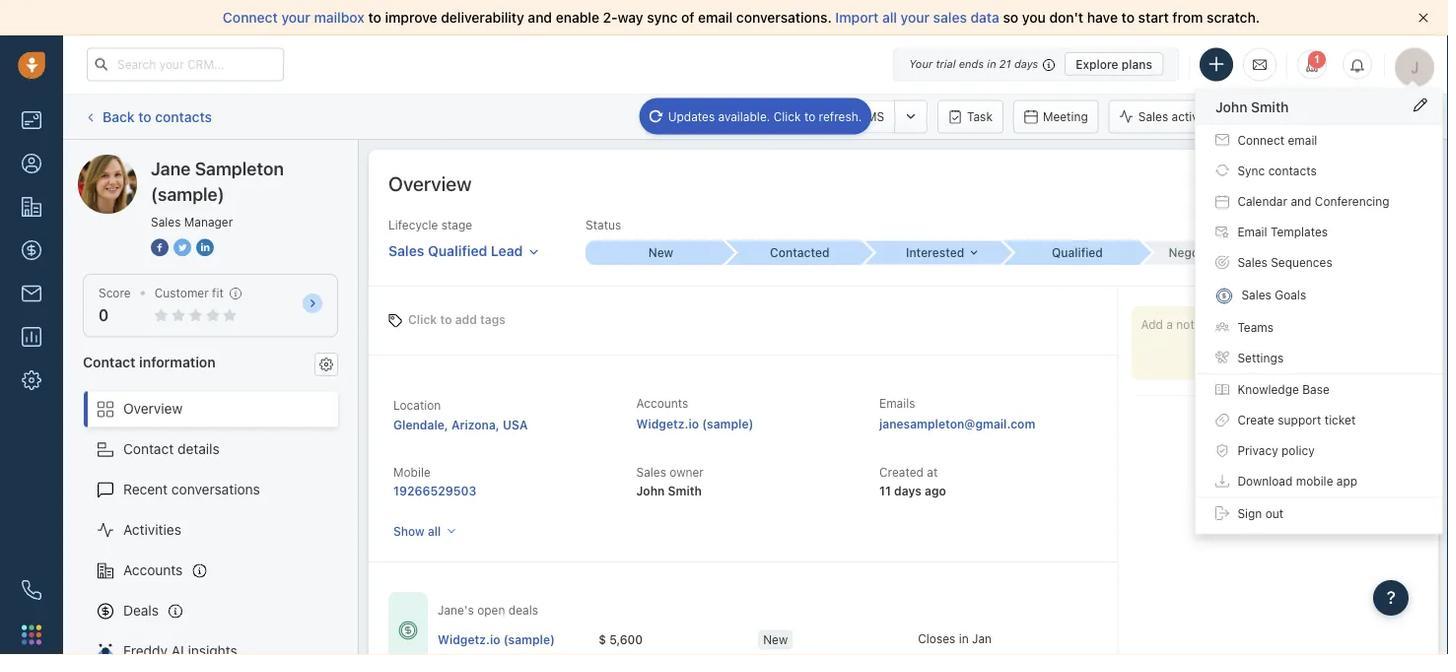 Task type: vqa. For each thing, say whether or not it's contained in the screenshot.
the 'Widgetz.io' inside the the Accounts Widgetz.io (sample)
no



Task type: locate. For each thing, give the bounding box(es) containing it.
0 horizontal spatial contacts
[[155, 108, 212, 125]]

1 vertical spatial connect
[[1238, 133, 1285, 147]]

0 horizontal spatial smith
[[668, 484, 702, 498]]

0 horizontal spatial overview
[[123, 401, 183, 417]]

connect
[[223, 9, 278, 26], [1238, 133, 1285, 147]]

sampleton up manager
[[195, 158, 284, 179]]

svg image inside 'sales goals' link
[[1216, 287, 1233, 305]]

1 horizontal spatial connect
[[1238, 133, 1285, 147]]

manager
[[184, 215, 233, 229]]

svg image inside privacy policy link
[[1216, 444, 1229, 458]]

widgetz.io
[[636, 417, 699, 431], [438, 633, 500, 647]]

privacy policy
[[1238, 444, 1315, 458]]

1 vertical spatial john
[[636, 484, 665, 498]]

sales left owner
[[636, 466, 666, 480]]

accounts up owner
[[636, 397, 688, 411]]

svg image for download mobile app
[[1216, 475, 1229, 489]]

show
[[393, 525, 425, 538]]

closes
[[918, 632, 956, 646]]

6 svg image from the top
[[1216, 475, 1229, 489]]

mobile 19266529503
[[393, 466, 476, 498]]

1 svg image from the top
[[1216, 133, 1229, 147]]

1 horizontal spatial days
[[1014, 58, 1038, 70]]

days inside created at 11 days ago
[[894, 484, 922, 498]]

in left the jan
[[959, 632, 969, 646]]

jane down back
[[117, 154, 148, 171]]

21
[[999, 58, 1011, 70]]

3 svg image from the top
[[1216, 287, 1233, 305]]

sales inside 'link'
[[1238, 256, 1268, 270]]

0 vertical spatial in
[[987, 58, 996, 70]]

jane sampleton (sample)
[[117, 154, 279, 171], [151, 158, 284, 205]]

1 vertical spatial new
[[763, 633, 788, 647]]

0 vertical spatial contact
[[83, 354, 136, 370]]

start
[[1138, 9, 1169, 26]]

goals
[[1275, 289, 1306, 302]]

back to contacts link
[[83, 101, 213, 132]]

4 svg image from the top
[[1216, 320, 1229, 334]]

1 vertical spatial email
[[1288, 133, 1317, 147]]

support
[[1278, 413, 1321, 427]]

5 svg image from the top
[[1216, 383, 1229, 397]]

back to contacts
[[103, 108, 212, 125]]

score
[[99, 286, 131, 300]]

svg image inside sales sequences 'link'
[[1216, 256, 1229, 270]]

contacts
[[155, 108, 212, 125], [1268, 164, 1317, 178]]

explore
[[1076, 57, 1119, 71]]

task button
[[938, 100, 1003, 134]]

ago
[[925, 484, 946, 498]]

conversations
[[171, 482, 260, 498]]

0 horizontal spatial widgetz.io
[[438, 633, 500, 647]]

1 vertical spatial all
[[428, 525, 441, 538]]

sales up the facebook circled icon
[[151, 215, 181, 229]]

email right of
[[698, 9, 733, 26]]

1 horizontal spatial and
[[1291, 194, 1312, 208]]

svg image left the create
[[1216, 413, 1229, 427]]

ends
[[959, 58, 984, 70]]

3 svg image from the top
[[1216, 225, 1229, 239]]

(sample)
[[223, 154, 279, 171], [151, 183, 224, 205], [702, 417, 754, 431], [503, 633, 555, 647]]

svg image for sales sequences
[[1216, 256, 1229, 270]]

1 horizontal spatial click
[[774, 109, 801, 123]]

svg image left 'knowledge'
[[1216, 383, 1229, 397]]

updates available. click to refresh. link
[[639, 98, 872, 135]]

sales for sales activities
[[1138, 110, 1168, 124]]

svg image left settings
[[1216, 351, 1229, 365]]

svg image inside email templates link
[[1216, 225, 1229, 239]]

/ left lost on the right
[[1238, 246, 1242, 260]]

in left 21
[[987, 58, 996, 70]]

widgetz.io inside accounts widgetz.io (sample)
[[636, 417, 699, 431]]

sales for sales sequences
[[1238, 256, 1268, 270]]

(sample) down 'deals'
[[503, 633, 555, 647]]

1 svg image from the top
[[1216, 164, 1229, 178]]

and left enable at the left
[[528, 9, 552, 26]]

0 horizontal spatial email
[[675, 110, 705, 124]]

sales down lifecycle
[[388, 243, 424, 259]]

1 horizontal spatial smith
[[1251, 99, 1289, 115]]

1 horizontal spatial email
[[1288, 133, 1317, 147]]

sync
[[647, 9, 678, 26]]

1 vertical spatial click
[[408, 313, 437, 327]]

interested
[[906, 246, 964, 260]]

0 horizontal spatial days
[[894, 484, 922, 498]]

john down accounts widgetz.io (sample)
[[636, 484, 665, 498]]

svg image left sign
[[1216, 507, 1229, 520]]

0 button
[[99, 306, 109, 325]]

1 horizontal spatial john
[[1216, 99, 1248, 115]]

churned
[[1345, 246, 1394, 260]]

email inside button
[[675, 110, 705, 124]]

sales inside sales owner john smith
[[636, 466, 666, 480]]

days
[[1014, 58, 1038, 70], [894, 484, 922, 498]]

0 horizontal spatial connect
[[223, 9, 278, 26]]

sales inside "link"
[[388, 243, 424, 259]]

glendale, arizona, usa link
[[393, 418, 528, 432]]

svg image down negotiation / lost
[[1216, 287, 1233, 305]]

1 horizontal spatial overview
[[388, 172, 472, 195]]

row
[[438, 620, 1078, 656]]

svg image inside settings "link"
[[1216, 351, 1229, 365]]

1 vertical spatial contact
[[123, 441, 174, 457]]

click to add tags
[[408, 313, 506, 327]]

0 vertical spatial days
[[1014, 58, 1038, 70]]

(sample) up manager
[[223, 154, 279, 171]]

svg image inside calendar and conferencing link
[[1216, 194, 1229, 208]]

4 svg image from the top
[[1216, 351, 1229, 365]]

teams link
[[1196, 312, 1442, 343]]

and
[[528, 9, 552, 26], [1291, 194, 1312, 208]]

jane sampleton (sample) up sales manager on the top of the page
[[117, 154, 279, 171]]

svg image inside 'download mobile app' link
[[1216, 475, 1229, 489]]

improve
[[385, 9, 437, 26]]

1 vertical spatial days
[[894, 484, 922, 498]]

0 vertical spatial connect
[[223, 9, 278, 26]]

widgetz.io up owner
[[636, 417, 699, 431]]

1 horizontal spatial /
[[1338, 246, 1342, 260]]

2 svg image from the top
[[1216, 194, 1229, 208]]

emails janesampleton@gmail.com
[[879, 397, 1035, 431]]

email up lost on the right
[[1238, 225, 1267, 239]]

email image
[[1253, 57, 1267, 73]]

sales owner john smith
[[636, 466, 704, 498]]

0 horizontal spatial your
[[281, 9, 310, 26]]

freshworks switcher image
[[22, 625, 41, 645]]

svg image inside teams link
[[1216, 320, 1229, 334]]

explore plans
[[1076, 57, 1152, 71]]

click
[[774, 109, 801, 123], [408, 313, 437, 327]]

0 horizontal spatial widgetz.io (sample) link
[[438, 632, 555, 649]]

sequences
[[1271, 256, 1333, 270]]

contact for contact information
[[83, 354, 136, 370]]

your left sales
[[901, 9, 930, 26]]

0 vertical spatial smith
[[1251, 99, 1289, 115]]

sales up teams
[[1242, 289, 1272, 302]]

svg image left sync
[[1216, 164, 1229, 178]]

svg image inside knowledge base link
[[1216, 383, 1229, 397]]

1 horizontal spatial widgetz.io
[[636, 417, 699, 431]]

lifecycle stage
[[388, 218, 472, 232]]

1 horizontal spatial accounts
[[636, 397, 688, 411]]

1 vertical spatial and
[[1291, 194, 1312, 208]]

accounts inside accounts widgetz.io (sample)
[[636, 397, 688, 411]]

svg image up negotiation / lost
[[1216, 225, 1229, 239]]

0 horizontal spatial and
[[528, 9, 552, 26]]

to left refresh.
[[804, 109, 816, 123]]

accounts widgetz.io (sample)
[[636, 397, 754, 431]]

sync
[[1238, 164, 1265, 178]]

your trial ends in 21 days
[[909, 58, 1038, 70]]

1 vertical spatial smith
[[668, 484, 702, 498]]

contact for contact details
[[123, 441, 174, 457]]

(sample) up owner
[[702, 417, 754, 431]]

2 svg image from the top
[[1216, 256, 1229, 270]]

overview up contact details
[[123, 401, 183, 417]]

/ inside button
[[1338, 246, 1342, 260]]

0 horizontal spatial /
[[1238, 246, 1242, 260]]

customize overview button
[[1266, 170, 1419, 197]]

1 horizontal spatial your
[[901, 9, 930, 26]]

explore plans link
[[1065, 52, 1163, 76]]

and down customize
[[1291, 194, 1312, 208]]

updates available. click to refresh.
[[668, 109, 862, 123]]

svg image
[[1216, 133, 1229, 147], [1216, 194, 1229, 208], [1216, 225, 1229, 239], [1216, 351, 1229, 365], [1216, 413, 1229, 427], [1216, 475, 1229, 489], [1216, 507, 1229, 520]]

0 horizontal spatial new
[[648, 246, 674, 260]]

days down created
[[894, 484, 922, 498]]

negotiation
[[1169, 246, 1235, 260]]

5 svg image from the top
[[1216, 413, 1229, 427]]

1 horizontal spatial qualified
[[1052, 246, 1103, 260]]

to
[[368, 9, 381, 26], [1122, 9, 1135, 26], [138, 108, 151, 125], [804, 109, 816, 123], [440, 313, 452, 327]]

your
[[281, 9, 310, 26], [901, 9, 930, 26]]

1 / from the left
[[1238, 246, 1242, 260]]

create support ticket link
[[1196, 405, 1442, 436]]

svg image left "calendar"
[[1216, 194, 1229, 208]]

svg image left lost on the right
[[1216, 256, 1229, 270]]

0 horizontal spatial john
[[636, 484, 665, 498]]

svg image inside sync contacts link
[[1216, 164, 1229, 178]]

connect up sync
[[1238, 133, 1285, 147]]

contact down 0 'button'
[[83, 354, 136, 370]]

0 vertical spatial widgetz.io (sample) link
[[636, 417, 754, 431]]

stage
[[441, 218, 472, 232]]

row containing closes in jan
[[438, 620, 1078, 656]]

sales up sales goals on the right top
[[1238, 256, 1268, 270]]

1 horizontal spatial email
[[1238, 225, 1267, 239]]

1 horizontal spatial widgetz.io (sample) link
[[636, 417, 754, 431]]

1 horizontal spatial all
[[882, 9, 897, 26]]

sales for sales qualified lead
[[388, 243, 424, 259]]

won / churned
[[1309, 246, 1394, 260]]

sms button
[[829, 100, 894, 134]]

0 vertical spatial email
[[675, 110, 705, 124]]

(sample) inside accounts widgetz.io (sample)
[[702, 417, 754, 431]]

information
[[139, 354, 216, 370]]

1 vertical spatial email
[[1238, 225, 1267, 239]]

days right 21
[[1014, 58, 1038, 70]]

john
[[1216, 99, 1248, 115], [636, 484, 665, 498]]

1 horizontal spatial contacts
[[1268, 164, 1317, 178]]

0 vertical spatial contacts
[[155, 108, 212, 125]]

0 vertical spatial accounts
[[636, 397, 688, 411]]

lifecycle
[[388, 218, 438, 232]]

download mobile app link
[[1196, 467, 1442, 497]]

to left add
[[440, 313, 452, 327]]

contacted link
[[724, 241, 863, 265]]

john up connect email
[[1216, 99, 1248, 115]]

0 vertical spatial widgetz.io
[[636, 417, 699, 431]]

templates
[[1271, 225, 1328, 239]]

0 vertical spatial and
[[528, 9, 552, 26]]

email left available.
[[675, 110, 705, 124]]

email for email templates
[[1238, 225, 1267, 239]]

and inside john smith "menu"
[[1291, 194, 1312, 208]]

0 vertical spatial all
[[882, 9, 897, 26]]

contacts down connect email
[[1268, 164, 1317, 178]]

7 svg image from the top
[[1216, 507, 1229, 520]]

widgetz.io (sample) link down open
[[438, 632, 555, 649]]

smith down owner
[[668, 484, 702, 498]]

svg image inside create support ticket link
[[1216, 413, 1229, 427]]

sampleton
[[151, 154, 219, 171], [195, 158, 284, 179]]

1 vertical spatial accounts
[[123, 562, 183, 579]]

activities
[[123, 522, 181, 538]]

qualified
[[428, 243, 487, 259], [1052, 246, 1103, 260]]

won
[[1309, 246, 1335, 260]]

/ inside button
[[1238, 246, 1242, 260]]

/ right won
[[1338, 246, 1342, 260]]

smith left add
[[1251, 99, 1289, 115]]

contact up recent
[[123, 441, 174, 457]]

all right import
[[882, 9, 897, 26]]

jane's open deals
[[438, 604, 538, 618]]

svg image down activities
[[1216, 133, 1229, 147]]

contacts down the search your crm... text box
[[155, 108, 212, 125]]

sign
[[1238, 507, 1262, 520]]

email inside john smith "menu"
[[1238, 225, 1267, 239]]

sales left activities
[[1138, 110, 1168, 124]]

/ for won
[[1338, 246, 1342, 260]]

your left mailbox
[[281, 9, 310, 26]]

0 horizontal spatial accounts
[[123, 562, 183, 579]]

widgetz.io (sample) link up owner
[[636, 417, 754, 431]]

overview
[[388, 172, 472, 195], [123, 401, 183, 417]]

jane sampleton (sample) up manager
[[151, 158, 284, 205]]

widgetz.io down jane's
[[438, 633, 500, 647]]

knowledge
[[1238, 383, 1299, 397]]

0 horizontal spatial click
[[408, 313, 437, 327]]

2 / from the left
[[1338, 246, 1342, 260]]

accounts
[[636, 397, 688, 411], [123, 562, 183, 579]]

mobile
[[1296, 475, 1333, 489]]

svg image
[[1216, 164, 1229, 178], [1216, 256, 1229, 270], [1216, 287, 1233, 305], [1216, 320, 1229, 334], [1216, 383, 1229, 397], [1216, 444, 1229, 458]]

1 vertical spatial in
[[959, 632, 969, 646]]

shade default image
[[1414, 98, 1427, 112]]

0 horizontal spatial in
[[959, 632, 969, 646]]

create support ticket
[[1238, 413, 1356, 427]]

svg image inside connect email link
[[1216, 133, 1229, 147]]

add
[[455, 313, 477, 327]]

1 horizontal spatial jane
[[151, 158, 191, 179]]

6 svg image from the top
[[1216, 444, 1229, 458]]

overview up the lifecycle stage
[[388, 172, 472, 195]]

1 vertical spatial overview
[[123, 401, 183, 417]]

0 horizontal spatial jane
[[117, 154, 148, 171]]

0 vertical spatial email
[[698, 9, 733, 26]]

connect up the search your crm... text box
[[223, 9, 278, 26]]

smith inside sales owner john smith
[[668, 484, 702, 498]]

svg image inside sign out link
[[1216, 507, 1229, 520]]

0 vertical spatial john
[[1216, 99, 1248, 115]]

click inside "link"
[[774, 109, 801, 123]]

connect for connect your mailbox to improve deliverability and enable 2-way sync of email conversations. import all your sales data so you don't have to start from scratch.
[[223, 9, 278, 26]]

plans
[[1122, 57, 1152, 71]]

connect inside john smith "menu"
[[1238, 133, 1285, 147]]

accounts down activities
[[123, 562, 183, 579]]

svg image left teams
[[1216, 320, 1229, 334]]

mobile
[[393, 466, 431, 480]]

sales goals link
[[1196, 278, 1442, 312]]

0 vertical spatial overview
[[388, 172, 472, 195]]

1 vertical spatial contacts
[[1268, 164, 1317, 178]]

add deal
[[1291, 110, 1340, 124]]

0 horizontal spatial qualified
[[428, 243, 487, 259]]

sales qualified lead
[[388, 243, 523, 259]]

overview
[[1358, 176, 1408, 190]]

email down add
[[1288, 133, 1317, 147]]

svg image left download
[[1216, 475, 1229, 489]]

all right 'show'
[[428, 525, 441, 538]]

svg image left the privacy at the right of the page
[[1216, 444, 1229, 458]]

0 vertical spatial click
[[774, 109, 801, 123]]

from
[[1173, 9, 1203, 26]]

1 horizontal spatial in
[[987, 58, 996, 70]]

/ for negotiation
[[1238, 246, 1242, 260]]

jane down back to contacts
[[151, 158, 191, 179]]

svg image for create support ticket
[[1216, 413, 1229, 427]]



Task type: describe. For each thing, give the bounding box(es) containing it.
0 vertical spatial new
[[648, 246, 674, 260]]

details
[[178, 441, 220, 457]]

sales for sales goals
[[1242, 289, 1272, 302]]

privacy policy link
[[1196, 436, 1442, 467]]

svg image for calendar and conferencing
[[1216, 194, 1229, 208]]

deliverability
[[441, 9, 524, 26]]

sync contacts link
[[1196, 155, 1442, 186]]

email templates link
[[1196, 217, 1442, 247]]

meeting button
[[1013, 100, 1099, 134]]

won / churned button
[[1280, 241, 1419, 265]]

updates
[[668, 109, 715, 123]]

qualified link
[[1002, 241, 1141, 265]]

recent conversations
[[123, 482, 260, 498]]

interested link
[[863, 241, 1002, 265]]

customize overview
[[1296, 176, 1408, 190]]

john inside john smith "menu"
[[1216, 99, 1248, 115]]

deals
[[123, 603, 159, 619]]

sampleton down back to contacts
[[151, 154, 219, 171]]

negotiation / lost button
[[1141, 241, 1280, 265]]

email inside john smith "menu"
[[1288, 133, 1317, 147]]

svg image for email templates
[[1216, 225, 1229, 239]]

accounts for accounts
[[123, 562, 183, 579]]

add deal button
[[1261, 100, 1350, 134]]

sales
[[933, 9, 967, 26]]

sales sequences
[[1238, 256, 1333, 270]]

sales manager
[[151, 215, 233, 229]]

0 horizontal spatial all
[[428, 525, 441, 538]]

conferencing
[[1315, 194, 1390, 208]]

11
[[879, 484, 891, 498]]

open
[[477, 604, 505, 618]]

container_wx8msf4aqz5i3rn1 image
[[398, 621, 418, 641]]

svg image for settings
[[1216, 351, 1229, 365]]

sales qualified lead link
[[388, 234, 540, 262]]

0 horizontal spatial email
[[698, 9, 733, 26]]

calendar and conferencing link
[[1196, 186, 1442, 217]]

customer fit
[[154, 286, 224, 300]]

location glendale, arizona, usa
[[393, 398, 528, 432]]

usa
[[503, 418, 528, 432]]

mng settings image
[[319, 358, 333, 371]]

privacy
[[1238, 444, 1278, 458]]

of
[[681, 9, 694, 26]]

email for email
[[675, 110, 705, 124]]

meeting
[[1043, 110, 1088, 124]]

negotiation / lost link
[[1141, 241, 1280, 265]]

sales sequences link
[[1196, 247, 1442, 278]]

qualified inside "link"
[[428, 243, 487, 259]]

accounts for accounts widgetz.io (sample)
[[636, 397, 688, 411]]

call button
[[726, 100, 786, 134]]

download
[[1238, 475, 1293, 489]]

to right back
[[138, 108, 151, 125]]

svg image for sign out
[[1216, 507, 1229, 520]]

emails
[[879, 397, 915, 411]]

app
[[1337, 475, 1358, 489]]

1 your from the left
[[281, 9, 310, 26]]

connect your mailbox link
[[223, 9, 368, 26]]

Search your CRM... text field
[[87, 48, 284, 81]]

customer
[[154, 286, 209, 300]]

jane's
[[438, 604, 474, 618]]

tags
[[480, 313, 506, 327]]

to inside "link"
[[804, 109, 816, 123]]

closes in jan
[[918, 632, 992, 646]]

call link
[[726, 100, 786, 134]]

customize
[[1296, 176, 1355, 190]]

you
[[1022, 9, 1046, 26]]

email button
[[646, 100, 716, 134]]

linkedin circled image
[[196, 237, 214, 258]]

arizona,
[[451, 418, 500, 432]]

add
[[1291, 110, 1313, 124]]

sales for sales manager
[[151, 215, 181, 229]]

connect your mailbox to improve deliverability and enable 2-way sync of email conversations. import all your sales data so you don't have to start from scratch.
[[223, 9, 1260, 26]]

svg image for sync contacts
[[1216, 164, 1229, 178]]

$
[[599, 633, 606, 647]]

base
[[1303, 383, 1330, 397]]

svg image for privacy policy
[[1216, 444, 1229, 458]]

recent
[[123, 482, 168, 498]]

deal
[[1316, 110, 1340, 124]]

twitter circled image
[[174, 237, 191, 258]]

call
[[755, 110, 776, 124]]

conversations.
[[736, 9, 832, 26]]

way
[[618, 9, 643, 26]]

connect for connect email
[[1238, 133, 1285, 147]]

score 0
[[99, 286, 131, 325]]

data
[[971, 9, 1000, 26]]

smith inside john smith "menu"
[[1251, 99, 1289, 115]]

create
[[1238, 413, 1275, 427]]

fit
[[212, 286, 224, 300]]

close image
[[1419, 13, 1428, 23]]

phone image
[[22, 581, 41, 600]]

(sample) up sales manager on the top of the page
[[151, 183, 224, 205]]

sign out
[[1238, 507, 1284, 520]]

facebook circled image
[[151, 237, 169, 258]]

svg image for connect email
[[1216, 133, 1229, 147]]

policy
[[1282, 444, 1315, 458]]

1 vertical spatial widgetz.io
[[438, 633, 500, 647]]

status
[[586, 218, 621, 232]]

widgetz.io (sample)
[[438, 633, 555, 647]]

1 horizontal spatial new
[[763, 633, 788, 647]]

2 your from the left
[[901, 9, 930, 26]]

phone element
[[12, 571, 51, 610]]

knowledge base link
[[1196, 374, 1442, 405]]

john inside sales owner john smith
[[636, 484, 665, 498]]

janesampleton@gmail.com link
[[879, 414, 1035, 434]]

to left start
[[1122, 9, 1135, 26]]

lost
[[1245, 246, 1270, 260]]

don't
[[1049, 9, 1084, 26]]

sales goals
[[1242, 289, 1306, 302]]

out
[[1265, 507, 1284, 520]]

sales activities
[[1138, 110, 1222, 124]]

svg image for knowledge base
[[1216, 383, 1229, 397]]

trial
[[936, 58, 956, 70]]

1 link
[[1297, 50, 1327, 79]]

john smith
[[1216, 99, 1289, 115]]

show all
[[393, 525, 441, 538]]

ticket
[[1325, 413, 1356, 427]]

1 vertical spatial widgetz.io (sample) link
[[438, 632, 555, 649]]

sign out link
[[1196, 498, 1442, 529]]

enable
[[556, 9, 599, 26]]

your
[[909, 58, 933, 70]]

to right mailbox
[[368, 9, 381, 26]]

created
[[879, 466, 924, 480]]

available.
[[718, 109, 770, 123]]

contacts inside john smith "menu"
[[1268, 164, 1317, 178]]

john smith menu
[[1195, 89, 1443, 535]]



